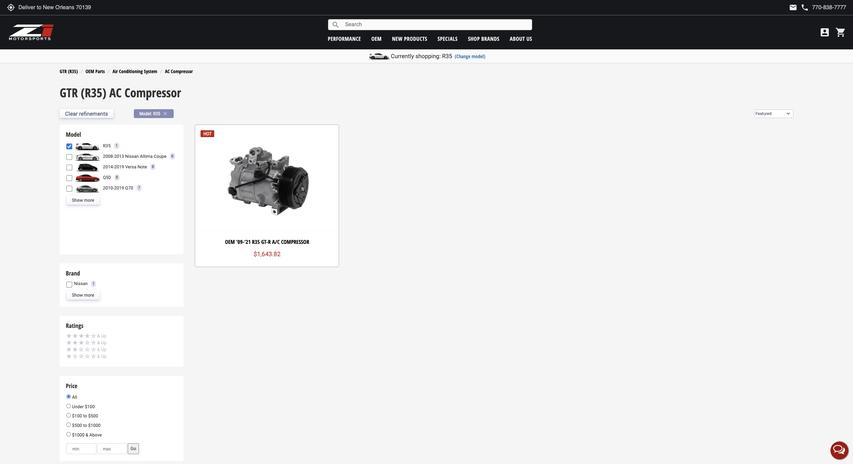Task type: vqa. For each thing, say whether or not it's contained in the screenshot.
bottom an
no



Task type: describe. For each thing, give the bounding box(es) containing it.
2010-2019 q70
[[103, 185, 133, 191]]

r35 right '21
[[252, 238, 260, 246]]

show for model
[[72, 198, 83, 203]]

shopping_cart link
[[834, 27, 846, 38]]

oem for oem parts
[[86, 68, 94, 74]]

q50
[[103, 175, 111, 180]]

air
[[113, 68, 118, 74]]

refinements
[[79, 111, 108, 117]]

my_location
[[7, 3, 15, 12]]

1 vertical spatial $1000
[[72, 433, 84, 438]]

4 & up element
[[67, 333, 177, 340]]

& up for '2 & up' element
[[97, 348, 106, 353]]

0 horizontal spatial nissan
[[74, 281, 88, 287]]

to for $500
[[83, 423, 87, 428]]

new products link
[[392, 35, 427, 42]]

r
[[268, 238, 271, 246]]

oem parts
[[86, 68, 105, 74]]

clear
[[65, 111, 78, 117]]

parts
[[95, 68, 105, 74]]

up for 1 & up element
[[101, 354, 106, 359]]

show more button for brand
[[67, 291, 100, 300]]

nissan r35 gtr gt-r awd twin turbo 2009 2010 2011 2012 2013 2014 2015 2016 2017 2018 2019 2020 vr38dett z1 motorsports image
[[74, 142, 101, 150]]

new
[[392, 35, 403, 42]]

7
[[138, 186, 140, 190]]

& left above
[[86, 433, 88, 438]]

(change model) link
[[455, 53, 485, 60]]

performance link
[[328, 35, 361, 42]]

mail link
[[789, 3, 797, 12]]

gtr for gtr (r35)
[[60, 68, 67, 74]]

null image for 2010-2019 q70
[[74, 184, 101, 193]]

2008-
[[103, 154, 114, 159]]

infiniti q50 sedan hybrid v37 2014 2015 2016 2017 2018 2019 2020 vq37vhr 2.0t 3.0t 3.7l red sport redsport vr30ddtt z1 motorsports image
[[74, 173, 101, 182]]

shop brands
[[468, 35, 500, 42]]

above
[[89, 433, 102, 438]]

& up for 4 & up element at the left bottom of page
[[97, 334, 106, 339]]

gtr for gtr (r35) ac compressor
[[60, 85, 78, 101]]

2014-2019 versa note
[[103, 164, 147, 169]]

currently
[[391, 53, 414, 60]]

phone
[[801, 3, 809, 12]]

max number field
[[97, 444, 127, 455]]

conditioning
[[119, 68, 143, 74]]

0 horizontal spatial $100
[[72, 414, 82, 419]]

$1,643.82
[[254, 251, 281, 258]]

0 vertical spatial $500
[[88, 414, 98, 419]]

8 for 2014-2019 versa note
[[152, 165, 154, 169]]

go button
[[128, 444, 139, 455]]

clear refinements button
[[60, 109, 113, 118]]

phone link
[[801, 3, 846, 12]]

up for 4 & up element at the left bottom of page
[[101, 334, 106, 339]]

up for 3 & up element
[[101, 341, 106, 346]]

oem '09-'21 r35 gt-r a/c compressor
[[225, 238, 309, 246]]

show more for brand
[[72, 293, 94, 298]]

r35 inside 'model: r35 close'
[[153, 111, 160, 117]]

0 vertical spatial compressor
[[171, 68, 193, 74]]

show for brand
[[72, 293, 83, 298]]

& up for 1 & up element
[[97, 354, 106, 359]]

to for $100
[[83, 414, 87, 419]]

brands
[[481, 35, 500, 42]]

shop brands link
[[468, 35, 500, 42]]

mail
[[789, 3, 797, 12]]

2019 for 2014-
[[114, 164, 124, 169]]

oem for oem link
[[371, 35, 382, 42]]

Search search field
[[340, 19, 532, 30]]

oem link
[[371, 35, 382, 42]]

(change
[[455, 53, 470, 60]]

r35 left (change
[[442, 53, 452, 60]]

coupe
[[154, 154, 166, 159]]

shopping_cart
[[835, 27, 846, 38]]

model:
[[139, 111, 152, 117]]

& for 3 & up element
[[97, 341, 100, 346]]

under  $100
[[71, 405, 95, 410]]

a/c
[[272, 238, 280, 246]]

1 horizontal spatial nissan
[[125, 154, 139, 159]]

model: r35 close
[[139, 111, 168, 117]]

1 vertical spatial ac
[[109, 85, 122, 101]]

1 vertical spatial compressor
[[125, 85, 181, 101]]

show more for model
[[72, 198, 94, 203]]

$500 to $1000
[[71, 423, 101, 428]]

r35 up the 2008-
[[103, 143, 111, 148]]

1 horizontal spatial $1000
[[88, 423, 101, 428]]

z1 motorsports logo image
[[9, 24, 54, 41]]

all
[[71, 395, 77, 400]]



Task type: locate. For each thing, give the bounding box(es) containing it.
min number field
[[67, 444, 96, 455]]

0 vertical spatial show more
[[72, 198, 94, 203]]

1 vertical spatial gtr
[[60, 85, 78, 101]]

1 horizontal spatial (r35)
[[81, 85, 106, 101]]

3 up from the top
[[101, 348, 106, 353]]

ac right system
[[165, 68, 170, 74]]

2019
[[114, 164, 124, 169], [114, 185, 124, 191]]

oem for oem '09-'21 r35 gt-r a/c compressor
[[225, 238, 235, 246]]

2019 for 2010-
[[114, 185, 124, 191]]

0 vertical spatial nissan
[[125, 154, 139, 159]]

ac
[[165, 68, 170, 74], [109, 85, 122, 101]]

oem left new
[[371, 35, 382, 42]]

air conditioning system link
[[113, 68, 157, 74]]

2 vertical spatial 8
[[116, 175, 118, 180]]

&
[[97, 334, 100, 339], [97, 341, 100, 346], [97, 348, 100, 353], [97, 354, 100, 359], [86, 433, 88, 438]]

more for brand
[[84, 293, 94, 298]]

3 & up element
[[67, 340, 177, 347]]

None checkbox
[[67, 176, 72, 181], [67, 186, 72, 192], [67, 282, 72, 288], [67, 176, 72, 181], [67, 186, 72, 192], [67, 282, 72, 288]]

3 & up from the top
[[97, 348, 106, 353]]

show more button down the infiniti q50 sedan hybrid v37 2014 2015 2016 2017 2018 2019 2020 vq37vhr 2.0t 3.0t 3.7l red sport redsport vr30ddtt z1 motorsports image
[[67, 196, 100, 205]]

altima
[[140, 154, 153, 159]]

up down '2 & up' element
[[101, 354, 106, 359]]

& up inside '2 & up' element
[[97, 348, 106, 353]]

2 vertical spatial compressor
[[281, 238, 309, 246]]

& up 1 & up element
[[97, 348, 100, 353]]

1 horizontal spatial ac
[[165, 68, 170, 74]]

1 & up element
[[67, 353, 177, 360]]

2 & up element
[[67, 346, 177, 354]]

1 2019 from the top
[[114, 164, 124, 169]]

1 vertical spatial 2019
[[114, 185, 124, 191]]

gtr (r35)
[[60, 68, 78, 74]]

q70
[[125, 185, 133, 191]]

4 up from the top
[[101, 354, 106, 359]]

$100 down the under
[[72, 414, 82, 419]]

up
[[101, 334, 106, 339], [101, 341, 106, 346], [101, 348, 106, 353], [101, 354, 106, 359]]

about
[[510, 35, 525, 42]]

0 vertical spatial 2019
[[114, 164, 124, 169]]

0 vertical spatial more
[[84, 198, 94, 203]]

ac compressor
[[165, 68, 193, 74]]

more
[[84, 198, 94, 203], [84, 293, 94, 298]]

more for model
[[84, 198, 94, 203]]

1 vertical spatial $500
[[72, 423, 82, 428]]

& up up 1 & up element
[[97, 348, 106, 353]]

1 vertical spatial to
[[83, 423, 87, 428]]

2 show more from the top
[[72, 293, 94, 298]]

8 right q50
[[116, 175, 118, 180]]

1
[[115, 143, 118, 148], [92, 282, 95, 286]]

2 vertical spatial oem
[[225, 238, 235, 246]]

$1000 down $500 to $1000
[[72, 433, 84, 438]]

up up 1 & up element
[[101, 348, 106, 353]]

1 to from the top
[[83, 414, 87, 419]]

1 show more from the top
[[72, 198, 94, 203]]

about us link
[[510, 35, 532, 42]]

oem left parts
[[86, 68, 94, 74]]

2019 left q70 on the top left of page
[[114, 185, 124, 191]]

2 null image from the top
[[74, 184, 101, 193]]

ratings
[[66, 322, 83, 330]]

0 horizontal spatial $500
[[72, 423, 82, 428]]

& up inside 3 & up element
[[97, 341, 106, 346]]

1 vertical spatial nissan
[[74, 281, 88, 287]]

currently shopping: r35 (change model)
[[391, 53, 485, 60]]

0 horizontal spatial oem
[[86, 68, 94, 74]]

1 vertical spatial show more
[[72, 293, 94, 298]]

show
[[72, 198, 83, 203], [72, 293, 83, 298]]

& up inside 4 & up element
[[97, 334, 106, 339]]

show more button for model
[[67, 196, 100, 205]]

& for 1 & up element
[[97, 354, 100, 359]]

0 vertical spatial ac
[[165, 68, 170, 74]]

clear refinements
[[65, 111, 108, 117]]

1 vertical spatial null image
[[74, 184, 101, 193]]

compressor
[[171, 68, 193, 74], [125, 85, 181, 101], [281, 238, 309, 246]]

note
[[138, 164, 147, 169]]

(r35) left oem parts
[[68, 68, 78, 74]]

air conditioning system
[[113, 68, 157, 74]]

versa
[[125, 164, 136, 169]]

nissan up "versa"
[[125, 154, 139, 159]]

compressor right system
[[171, 68, 193, 74]]

performance
[[328, 35, 361, 42]]

8
[[171, 154, 174, 159], [152, 165, 154, 169], [116, 175, 118, 180]]

0 vertical spatial $100
[[85, 405, 95, 410]]

shopping:
[[415, 53, 441, 60]]

null image down nissan altima coupe cl32 2008 2009 2010 2011 2012 2013 qr25de vq35de 2.5l 3.5l s sr se z1 motorsports image
[[74, 163, 101, 172]]

1 vertical spatial show
[[72, 293, 83, 298]]

$500 down $100 to $500
[[72, 423, 82, 428]]

show down the infiniti q50 sedan hybrid v37 2014 2015 2016 2017 2018 2019 2020 vq37vhr 2.0t 3.0t 3.7l red sport redsport vr30ddtt z1 motorsports image
[[72, 198, 83, 203]]

2014-
[[103, 164, 114, 169]]

2 to from the top
[[83, 423, 87, 428]]

to down $100 to $500
[[83, 423, 87, 428]]

compressor right a/c
[[281, 238, 309, 246]]

$100
[[85, 405, 95, 410], [72, 414, 82, 419]]

oem left '09-
[[225, 238, 235, 246]]

1 more from the top
[[84, 198, 94, 203]]

1 gtr from the top
[[60, 68, 67, 74]]

& up inside 1 & up element
[[97, 354, 106, 359]]

model)
[[472, 53, 485, 60]]

8 right note
[[152, 165, 154, 169]]

gtr up clear
[[60, 85, 78, 101]]

$100 up $100 to $500
[[85, 405, 95, 410]]

8 for 2008-2013 nissan altima coupe
[[171, 154, 174, 159]]

0 horizontal spatial 1
[[92, 282, 95, 286]]

$500
[[88, 414, 98, 419], [72, 423, 82, 428]]

1 horizontal spatial 1
[[115, 143, 118, 148]]

specials
[[438, 35, 458, 42]]

close
[[162, 111, 168, 117]]

products
[[404, 35, 427, 42]]

1 horizontal spatial 8
[[152, 165, 154, 169]]

compressor up 'model: r35 close'
[[125, 85, 181, 101]]

0 vertical spatial $1000
[[88, 423, 101, 428]]

(r35)
[[68, 68, 78, 74], [81, 85, 106, 101]]

new products
[[392, 35, 427, 42]]

0 vertical spatial show
[[72, 198, 83, 203]]

1 vertical spatial show more button
[[67, 291, 100, 300]]

show down brand
[[72, 293, 83, 298]]

1 null image from the top
[[74, 163, 101, 172]]

us
[[527, 35, 532, 42]]

price
[[66, 382, 77, 390]]

1 vertical spatial (r35)
[[81, 85, 106, 101]]

& down '2 & up' element
[[97, 354, 100, 359]]

$100 to $500
[[71, 414, 98, 419]]

null image
[[74, 163, 101, 172], [74, 184, 101, 193]]

0 vertical spatial oem
[[371, 35, 382, 42]]

2 horizontal spatial 8
[[171, 154, 174, 159]]

2019 down 2013
[[114, 164, 124, 169]]

up for '2 & up' element
[[101, 348, 106, 353]]

gtr
[[60, 68, 67, 74], [60, 85, 78, 101]]

1 vertical spatial oem
[[86, 68, 94, 74]]

4 & up from the top
[[97, 354, 106, 359]]

0 vertical spatial gtr
[[60, 68, 67, 74]]

r35
[[442, 53, 452, 60], [153, 111, 160, 117], [103, 143, 111, 148], [252, 238, 260, 246]]

search
[[332, 21, 340, 29]]

0 vertical spatial null image
[[74, 163, 101, 172]]

shop
[[468, 35, 480, 42]]

account_box link
[[818, 27, 832, 38]]

2 horizontal spatial oem
[[371, 35, 382, 42]]

up up 3 & up element
[[101, 334, 106, 339]]

system
[[144, 68, 157, 74]]

& up for 3 & up element
[[97, 341, 106, 346]]

& up up 3 & up element
[[97, 334, 106, 339]]

1 horizontal spatial $500
[[88, 414, 98, 419]]

1 show more button from the top
[[67, 196, 100, 205]]

$1000
[[88, 423, 101, 428], [72, 433, 84, 438]]

2 2019 from the top
[[114, 185, 124, 191]]

nissan down brand
[[74, 281, 88, 287]]

gt-
[[261, 238, 268, 246]]

specials link
[[438, 35, 458, 42]]

0 vertical spatial show more button
[[67, 196, 100, 205]]

ac down air
[[109, 85, 122, 101]]

oem parts link
[[86, 68, 105, 74]]

None checkbox
[[67, 144, 72, 150], [67, 154, 72, 160], [67, 165, 72, 171], [67, 144, 72, 150], [67, 154, 72, 160], [67, 165, 72, 171]]

1 horizontal spatial $100
[[85, 405, 95, 410]]

(r35) for gtr (r35) ac compressor
[[81, 85, 106, 101]]

show more
[[72, 198, 94, 203], [72, 293, 94, 298]]

None radio
[[67, 414, 71, 418], [67, 423, 71, 427], [67, 414, 71, 418], [67, 423, 71, 427]]

8 for q50
[[116, 175, 118, 180]]

0 horizontal spatial 8
[[116, 175, 118, 180]]

0 horizontal spatial $1000
[[72, 433, 84, 438]]

1 show from the top
[[72, 198, 83, 203]]

1 vertical spatial $100
[[72, 414, 82, 419]]

1 up from the top
[[101, 334, 106, 339]]

2 & up from the top
[[97, 341, 106, 346]]

gtr left oem parts link
[[60, 68, 67, 74]]

to up $500 to $1000
[[83, 414, 87, 419]]

0 horizontal spatial (r35)
[[68, 68, 78, 74]]

& up up '2 & up' element
[[97, 341, 106, 346]]

0 vertical spatial 1
[[115, 143, 118, 148]]

2 show more button from the top
[[67, 291, 100, 300]]

mail phone
[[789, 3, 809, 12]]

gtr (r35) ac compressor
[[60, 85, 181, 101]]

account_box
[[819, 27, 830, 38]]

2 up from the top
[[101, 341, 106, 346]]

2010-
[[103, 185, 114, 191]]

null image for 2014-2019 versa note
[[74, 163, 101, 172]]

& for '2 & up' element
[[97, 348, 100, 353]]

0 vertical spatial 8
[[171, 154, 174, 159]]

(r35) up refinements
[[81, 85, 106, 101]]

0 vertical spatial to
[[83, 414, 87, 419]]

nissan altima coupe cl32 2008 2009 2010 2011 2012 2013 qr25de vq35de 2.5l 3.5l s sr se z1 motorsports image
[[74, 152, 101, 161]]

$500 up $500 to $1000
[[88, 414, 98, 419]]

0 vertical spatial (r35)
[[68, 68, 78, 74]]

1 vertical spatial 8
[[152, 165, 154, 169]]

None radio
[[67, 395, 71, 399], [67, 404, 71, 409], [67, 432, 71, 437], [67, 395, 71, 399], [67, 404, 71, 409], [67, 432, 71, 437]]

gtr (r35) link
[[60, 68, 78, 74]]

0 horizontal spatial ac
[[109, 85, 122, 101]]

& up down '2 & up' element
[[97, 354, 106, 359]]

$1000 & above
[[71, 433, 102, 438]]

(r35) for gtr (r35)
[[68, 68, 78, 74]]

1 & up from the top
[[97, 334, 106, 339]]

ac compressor link
[[165, 68, 193, 74]]

'09-
[[236, 238, 244, 246]]

to
[[83, 414, 87, 419], [83, 423, 87, 428]]

r35 left close
[[153, 111, 160, 117]]

under
[[72, 405, 84, 410]]

'21
[[244, 238, 251, 246]]

2013
[[114, 154, 124, 159]]

1 vertical spatial 1
[[92, 282, 95, 286]]

show more button down brand
[[67, 291, 100, 300]]

& up '2 & up' element
[[97, 341, 100, 346]]

2 more from the top
[[84, 293, 94, 298]]

up up '2 & up' element
[[101, 341, 106, 346]]

8 right 'coupe'
[[171, 154, 174, 159]]

2008-2013 nissan altima coupe
[[103, 154, 166, 159]]

model
[[66, 130, 81, 139]]

2 gtr from the top
[[60, 85, 78, 101]]

1 horizontal spatial oem
[[225, 238, 235, 246]]

null image down the infiniti q50 sedan hybrid v37 2014 2015 2016 2017 2018 2019 2020 vq37vhr 2.0t 3.0t 3.7l red sport redsport vr30ddtt z1 motorsports image
[[74, 184, 101, 193]]

1 vertical spatial more
[[84, 293, 94, 298]]

$1000 up above
[[88, 423, 101, 428]]

show more down brand
[[72, 293, 94, 298]]

& for 4 & up element at the left bottom of page
[[97, 334, 100, 339]]

go
[[131, 446, 136, 452]]

2 show from the top
[[72, 293, 83, 298]]

show more down the infiniti q50 sedan hybrid v37 2014 2015 2016 2017 2018 2019 2020 vq37vhr 2.0t 3.0t 3.7l red sport redsport vr30ddtt z1 motorsports image
[[72, 198, 94, 203]]

about us
[[510, 35, 532, 42]]

brand
[[66, 270, 80, 278]]

& up 3 & up element
[[97, 334, 100, 339]]



